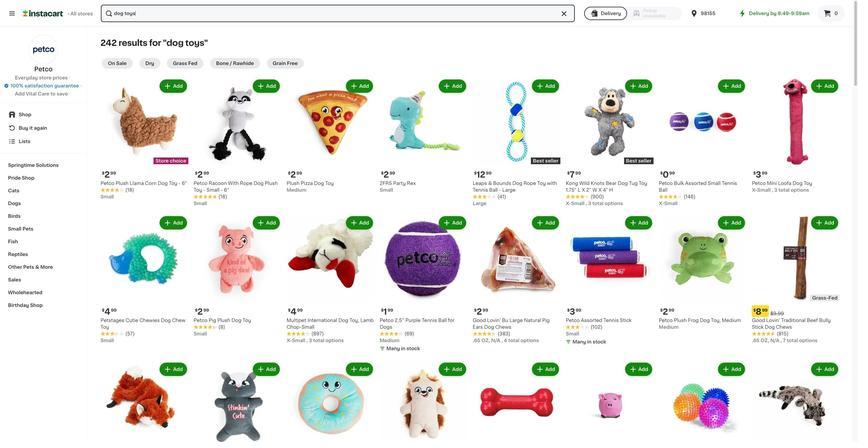Task type: describe. For each thing, give the bounding box(es) containing it.
Search field
[[101, 5, 575, 22]]



Task type: vqa. For each thing, say whether or not it's contained in the screenshot.
"Accessories"
no



Task type: locate. For each thing, give the bounding box(es) containing it.
service type group
[[585, 7, 683, 20]]

petco logo image
[[29, 35, 58, 64]]

product group
[[101, 78, 188, 200], [194, 78, 282, 207], [287, 78, 375, 194], [380, 78, 468, 194], [473, 78, 561, 207], [566, 78, 654, 207], [659, 78, 747, 207], [753, 78, 840, 194], [101, 215, 188, 344], [194, 215, 282, 337], [287, 215, 375, 344], [380, 215, 468, 354], [473, 215, 561, 344], [566, 215, 654, 347], [659, 215, 747, 331], [753, 215, 840, 344], [101, 362, 188, 442], [194, 362, 282, 442], [287, 362, 375, 442], [380, 362, 468, 442], [473, 362, 561, 442], [566, 362, 654, 442], [659, 362, 747, 442], [753, 362, 840, 442]]

instacart logo image
[[23, 9, 63, 17]]

None search field
[[100, 4, 576, 23]]



